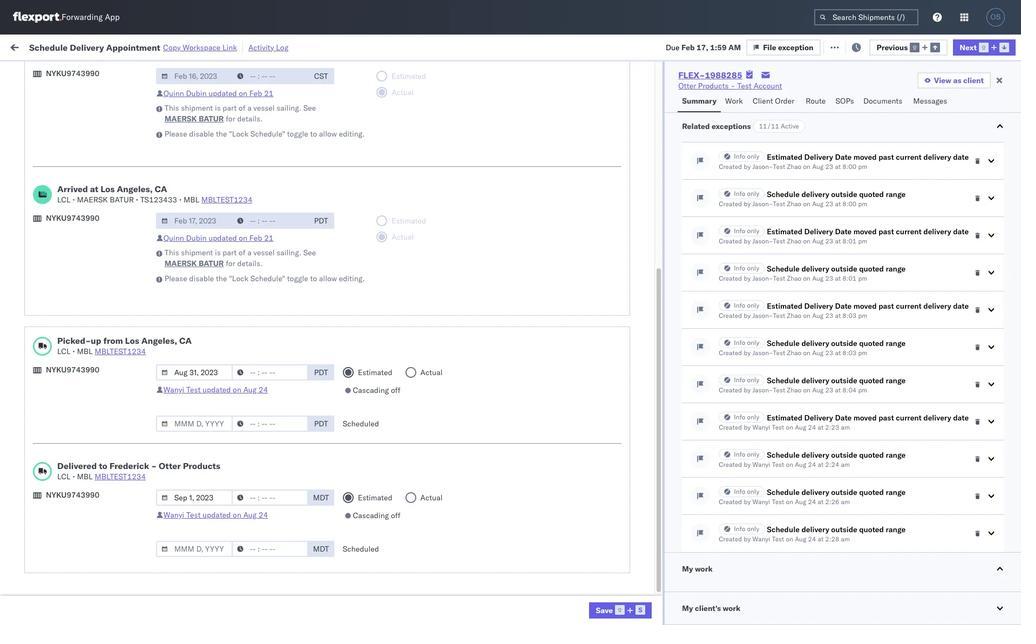 Task type: describe. For each thing, give the bounding box(es) containing it.
7 23 from the top
[[826, 386, 834, 394]]

order
[[775, 96, 795, 106]]

client order
[[753, 96, 795, 106]]

test 20 wi team assignment for bookings test consignee
[[905, 90, 1000, 100]]

ocean fcl for 'schedule pickup from los angeles, ca' 'link' for 1:59 am cst, feb 22, 2023
[[343, 280, 381, 290]]

test for bookings test consignee
[[905, 90, 919, 100]]

2 23 from the top
[[826, 200, 834, 208]]

feb for 'schedule pickup from los angeles, ca' 'link' for 1:59 am cst, feb 22, 2023
[[232, 280, 245, 290]]

quoted for created by jason-test zhao on aug 23 at 8:01 pm
[[860, 264, 884, 274]]

moved for created by jason-test zhao on aug 23 at 8:03 pm
[[854, 301, 877, 311]]

1:59 am cst, feb 15, 2023
[[180, 90, 279, 100]]

1 western from the top
[[582, 161, 611, 171]]

1 resize handle column header from the left
[[161, 84, 174, 626]]

due feb 17, 1:59 am
[[666, 42, 741, 52]]

no
[[256, 67, 264, 75]]

2 flex-1911466 from the top
[[619, 446, 675, 456]]

3 bicu1234565, from the top
[[692, 470, 745, 480]]

filtered
[[11, 66, 37, 76]]

progress
[[169, 67, 196, 75]]

2 confirm pickup from los angeles, ca from the top
[[25, 303, 153, 313]]

schedule delivery appointment copy workspace link
[[29, 42, 237, 53]]

205
[[249, 42, 263, 52]]

as
[[954, 76, 962, 85]]

from inside picked-up from los angeles, ca lcl • mbl mbltest1234
[[103, 335, 123, 346]]

11:30 am cst, feb 24, 2023
[[180, 328, 284, 337]]

6 only from the top
[[747, 339, 760, 347]]

of inside button
[[72, 375, 79, 384]]

12:44 for schedule pickup from amsterdam airport schiphol, haarlemmermeer, netherlands
[[180, 542, 202, 551]]

filtered by:
[[11, 66, 49, 76]]

4 schedule pickup from los angeles, ca from the top
[[25, 398, 158, 408]]

4 fcl from the top
[[368, 423, 381, 432]]

arrived at los angeles, ca lcl • maersk batur • ts123433 • mbl mbltest1234
[[57, 184, 253, 205]]

11:00 am cst, feb 25, 2023
[[180, 375, 284, 385]]

track
[[275, 42, 293, 52]]

vessel for pdt
[[254, 248, 275, 258]]

vessel for cst
[[254, 103, 275, 113]]

up
[[91, 335, 101, 346]]

schedule pickup from amsterdam airport schiphol, haarlemmermeer, netherlands link
[[25, 535, 160, 567]]

5 -- from the top
[[765, 494, 774, 504]]

1 digital from the top
[[613, 161, 635, 171]]

5 info only from the top
[[734, 301, 760, 310]]

25, for 11:00 am cst, feb 25, 2023
[[252, 375, 264, 385]]

work inside my client's work button
[[723, 604, 741, 614]]

schedule pickup from los angeles, ca button for 1:59 am cst, mar 3, 2023
[[25, 422, 158, 433]]

confirm delivery button
[[25, 350, 82, 362]]

wanyi for created by wanyi test on aug 24 at 2:28 am
[[753, 535, 771, 543]]

lcl inside picked-up from los angeles, ca lcl • mbl mbltest1234
[[57, 347, 71, 357]]

2 pm from the top
[[859, 200, 868, 208]]

1 vertical spatial otter products - test account
[[417, 565, 520, 575]]

a for pdt
[[247, 248, 252, 258]]

2 2001714 from the top
[[643, 185, 675, 195]]

active
[[781, 122, 799, 130]]

nyku9743990 for arrived at los angeles, ca
[[46, 213, 100, 223]]

schedule pickup from los angeles international airport link
[[25, 155, 160, 176]]

pickup inside "schedule pickup from los angeles international airport"
[[59, 155, 82, 165]]

3 info only from the top
[[734, 227, 760, 235]]

cst, for upload proof of delivery link on the left of the page
[[218, 375, 235, 385]]

testmbl123
[[765, 114, 812, 123]]

view as client button
[[918, 72, 991, 89]]

(0)
[[176, 42, 190, 52]]

1 created from the top
[[719, 163, 742, 171]]

from inside schedule pickup from amsterdam airport schiphol, haarlemmermeer, netherlands
[[84, 536, 100, 545]]

activity log button
[[248, 41, 289, 53]]

international inside "schedule pickup from los angeles international airport"
[[25, 166, 69, 176]]

exceptions
[[712, 122, 751, 131]]

airport inside schedule pickup from amsterdam airport schiphol, haarlemmermeer, netherlands
[[25, 546, 49, 556]]

maersk inside arrived at los angeles, ca lcl • maersk batur • ts123433 • mbl mbltest1234
[[77, 195, 108, 205]]

workitem
[[12, 88, 40, 96]]

message
[[146, 42, 176, 52]]

mbltest1234 button for otter
[[95, 472, 146, 482]]

pickup inside schedule pickup from amsterdam airport schiphol, haarlemmermeer, netherlands
[[59, 536, 82, 545]]

8:00 for date
[[843, 163, 857, 171]]

5 ocean lcl from the top
[[343, 589, 381, 599]]

4 bicu1234565, from the top
[[692, 494, 745, 503]]

container numbers button
[[686, 82, 749, 101]]

ready
[[83, 67, 102, 75]]

documents inside button
[[120, 208, 159, 218]]

schedule pickup from amsterdam airport schiphol, haarlemmermeer, netherlands button
[[25, 535, 160, 567]]

1 2060357 from the top
[[643, 565, 675, 575]]

estimated for created by jason-test zhao on aug 23 at 8:00 pm
[[767, 152, 803, 162]]

cst
[[314, 71, 328, 81]]

3 -- from the top
[[765, 446, 774, 456]]

range for created by jason-test zhao on aug 23 at 8:01 pm
[[886, 264, 906, 274]]

cst, for second schedule delivery appointment link
[[212, 185, 229, 195]]

15,
[[247, 90, 259, 100]]

3 23 from the top
[[826, 237, 834, 245]]

3 air from the top
[[343, 518, 353, 527]]

2 assignment from the top
[[960, 470, 1000, 480]]

0 vertical spatial my
[[11, 39, 28, 54]]

759 at risk
[[199, 42, 236, 52]]

5 info from the top
[[734, 301, 746, 310]]

1 horizontal spatial exception
[[852, 42, 887, 52]]

products inside delivered to frederick - otter products lcl • mbl mbltest1234
[[183, 461, 220, 472]]

confirm pickup from los angeles, ca for 1:59
[[25, 113, 153, 123]]

11:00
[[180, 375, 202, 385]]

range for created by jason-test zhao on aug 23 at 8:03 pm
[[886, 339, 906, 348]]

forwarding
[[62, 12, 103, 22]]

moved for created by wanyi test on aug 24 at 2:23 am
[[854, 413, 877, 423]]

4 schedule pickup from los angeles, ca link from the top
[[25, 398, 158, 409]]

17, for flex-2006134
[[247, 114, 259, 123]]

2 mmm d, yyyy text field from the top
[[156, 213, 233, 229]]

4 created from the top
[[719, 274, 742, 283]]

operator
[[905, 88, 931, 96]]

4 pm from the top
[[859, 274, 868, 283]]

los inside arrived at los angeles, ca lcl • maersk batur • ts123433 • mbl mbltest1234
[[101, 184, 115, 194]]

flex-2006134
[[619, 114, 675, 123]]

schedule delivery outside quoted range for created by jason-test zhao on aug 23 at 8:04 pm
[[767, 376, 906, 386]]

risk
[[224, 42, 236, 52]]

1977428 for schedule delivery appointment
[[643, 256, 675, 266]]

flxt00001977428a for schedule pickup from los angeles, ca
[[765, 233, 839, 242]]

blocked,
[[133, 67, 160, 75]]

documents button
[[859, 91, 909, 112]]

3 zhao from the top
[[787, 237, 802, 245]]

messages
[[914, 96, 948, 106]]

import work button
[[87, 35, 141, 59]]

created by jason-test zhao on aug 23 at 8:01 pm for estimated
[[719, 237, 868, 245]]

container
[[692, 84, 721, 92]]

schedule pickup from los angeles, ca link for 1:59 am cst, feb 17, 2023
[[25, 136, 158, 147]]

bookings
[[417, 90, 448, 100]]

11 created from the top
[[719, 535, 742, 543]]

schedule pickup from los angeles international airport
[[25, 155, 143, 176]]

see for cst
[[303, 103, 316, 113]]

ca inside arrived at los angeles, ca lcl • maersk batur • ts123433 • mbl mbltest1234
[[155, 184, 167, 194]]

past for created by wanyi test on aug 24 at 2:23 am
[[879, 413, 894, 423]]

customs
[[51, 208, 82, 218]]

schedule pickup from los angeles, ca button for 1:59 am cst, mar 4, 2023
[[25, 564, 158, 576]]

2:28
[[826, 535, 840, 543]]

by:
[[39, 66, 49, 76]]

24 for created by wanyi test on aug 24 at 2:26 am
[[808, 498, 816, 506]]

4 by from the top
[[744, 274, 751, 283]]

2:00 am cst, feb 25, 2023
[[180, 351, 279, 361]]

0 horizontal spatial file
[[763, 42, 777, 52]]

status : ready for work, blocked, in progress
[[59, 67, 196, 75]]

0 vertical spatial work
[[31, 39, 59, 54]]

6 zhao from the top
[[787, 349, 802, 357]]

7 by from the top
[[744, 386, 751, 394]]

disable for cst
[[189, 129, 214, 139]]

due
[[666, 42, 680, 52]]

flex-2097290 for schedule delivery appointment
[[619, 518, 675, 527]]

1 jason- from the top
[[753, 163, 773, 171]]

3 only from the top
[[747, 227, 760, 235]]

1 1911466 from the top
[[643, 423, 675, 432]]

deadline
[[180, 88, 207, 96]]

confirm pickup from los angeles, ca button for 11:30 am cst, feb 24, 2023
[[25, 327, 153, 338]]

cst, for schedule pickup from amsterdam airport schiphol, haarlemmermeer, netherlands link
[[217, 542, 234, 551]]

client name button
[[411, 86, 473, 97]]

los for 'schedule pickup from los angeles, ca' 'link' for 1:59 am cst, mar 4, 2023
[[102, 565, 114, 574]]

1 horizontal spatial file exception
[[837, 42, 887, 52]]

ocean lcl for 'schedule pickup from los angeles, ca' 'link' for 9:30 pm cst, feb 21, 2023
[[343, 233, 381, 242]]

mbltest1234 inside arrived at los angeles, ca lcl • maersk batur • ts123433 • mbl mbltest1234
[[201, 195, 253, 205]]

3 flex-2060357 from the top
[[619, 613, 675, 623]]

upload customs clearance documents button
[[25, 208, 159, 220]]

4 mmm d, yyyy text field from the top
[[156, 416, 233, 432]]

os
[[991, 13, 1001, 21]]

0 vertical spatial for
[[104, 67, 113, 75]]

7 created from the top
[[719, 386, 742, 394]]

mbltest1234 inside picked-up from los angeles, ca lcl • mbl mbltest1234
[[95, 347, 146, 357]]

batch action button
[[944, 39, 1014, 55]]

7 resize handle column header from the left
[[674, 84, 686, 626]]

3 flex-1977428 from the top
[[619, 328, 675, 337]]

to inside delivered to frederick - otter products lcl • mbl mbltest1234
[[99, 461, 107, 472]]

los for second confirm pickup from los angeles, ca "link" from the bottom of the page
[[97, 303, 110, 313]]

8 resize handle column header from the left
[[747, 84, 760, 626]]

5 created from the top
[[719, 312, 742, 320]]

2:23
[[826, 423, 840, 432]]

confirm pickup from los angeles, ca link for 11:30 am cst, feb 24, 2023
[[25, 327, 153, 337]]

copy workspace link button
[[163, 42, 237, 52]]

ca for 'schedule pickup from los angeles, ca' 'link' for 1:59 am cst, mar 4, 2023
[[148, 565, 158, 574]]

schedule inside "schedule pickup from los angeles international airport"
[[25, 155, 57, 165]]

snoozed
[[226, 67, 251, 75]]

estimated delivery date moved past current delivery date for created by wanyi test on aug 24 at 2:23 am
[[767, 413, 969, 423]]

2 by from the top
[[744, 200, 751, 208]]

5 fcl from the top
[[368, 494, 381, 504]]

current for created by wanyi test on aug 24 at 2:23 am
[[896, 413, 922, 423]]

5 jason- from the top
[[753, 312, 773, 320]]

quinn dubin updated on feb 21 for cst
[[163, 89, 274, 98]]

my client's work button
[[665, 593, 1021, 625]]

documents inside button
[[864, 96, 903, 106]]

karl lagerfeld international b.v c/o bleckmann for schedule delivery appointment
[[490, 518, 652, 527]]

for for pdt
[[226, 259, 235, 268]]

20,
[[246, 209, 258, 218]]

9:30 pm cst, feb 21, 2023 for schedule pickup from los angeles, ca
[[180, 233, 279, 242]]

5 resize handle column header from the left
[[471, 84, 484, 626]]

1:59 am cst, feb 17, 2023 for schedule pickup from los angeles, ca
[[180, 137, 279, 147]]

lagerfeld for schedule delivery appointment
[[505, 518, 538, 527]]

1 1:59 am cst, mar 3, 2023 from the top
[[180, 423, 276, 432]]

8 by from the top
[[744, 423, 751, 432]]

ca for 'schedule pickup from los angeles, ca' 'link' for 9:30 pm cst, feb 21, 2023
[[148, 232, 158, 242]]

5 schedule delivery appointment link from the top
[[25, 493, 133, 504]]

my client's work
[[682, 604, 741, 614]]

2 schedule delivery appointment link from the top
[[25, 184, 133, 195]]

4 flex-1911466 from the top
[[619, 494, 675, 504]]

outside for created by jason-test zhao on aug 23 at 8:03 pm
[[832, 339, 858, 348]]

shipment for pdt
[[181, 248, 213, 258]]

5 zhao from the top
[[787, 312, 802, 320]]

maersk for cst
[[165, 114, 197, 124]]

6 schedule pickup from los angeles, ca from the top
[[25, 446, 158, 456]]

actions
[[980, 88, 1002, 96]]

5 pm from the top
[[859, 312, 868, 320]]

related
[[682, 122, 710, 131]]

4 23 from the top
[[826, 274, 834, 283]]

8 created from the top
[[719, 423, 742, 432]]

9 info from the top
[[734, 450, 746, 459]]

am for confirm delivery link
[[199, 351, 211, 361]]

3 segu6076363 from the top
[[692, 613, 745, 622]]

confirm delivery link
[[25, 350, 82, 361]]

2 wi from the top
[[932, 470, 939, 480]]

24,
[[252, 328, 264, 337]]

schedule pickup from los angeles, ca button for 1:59 am cst, feb 17, 2023
[[25, 136, 158, 148]]

0 horizontal spatial my work
[[11, 39, 59, 54]]

0 horizontal spatial exception
[[778, 42, 814, 52]]

1 mdt from the top
[[313, 493, 329, 503]]

cst, for upload customs clearance documents link
[[212, 209, 229, 218]]

6 jason- from the top
[[753, 349, 773, 357]]

• down arrived
[[72, 195, 75, 205]]

os button
[[984, 5, 1008, 30]]

ca for second confirm pickup from los angeles, ca "link" from the bottom of the page
[[143, 303, 153, 313]]

3, for 3rd schedule delivery appointment link from the bottom
[[248, 494, 255, 504]]

2 mabltest12345 from the top
[[765, 613, 826, 623]]

3 resize handle column header from the left
[[325, 84, 338, 626]]

flexport. image
[[13, 12, 62, 23]]

1 vertical spatial work
[[725, 96, 743, 106]]

2 1:59 am cst, mar 3, 2023 from the top
[[180, 446, 276, 456]]

2 only from the top
[[747, 190, 760, 198]]

past for created by jason-test zhao on aug 23 at 8:01 pm
[[879, 227, 894, 237]]

work,
[[114, 67, 131, 75]]

1 vertical spatial flex-1988285
[[619, 137, 675, 147]]

10 info only from the top
[[734, 488, 760, 496]]

schedule pickup from los angeles, ca link for 9:30 pm cst, feb 21, 2023
[[25, 231, 158, 242]]

8:04
[[843, 386, 857, 394]]

9 resize handle column header from the left
[[887, 84, 900, 626]]

deadline button
[[175, 86, 288, 97]]

estimated delivery date moved past current delivery date for created by jason-test zhao on aug 23 at 8:03 pm
[[767, 301, 969, 311]]

status
[[59, 67, 78, 75]]

outside for created by jason-test zhao on aug 23 at 8:00 pm
[[832, 190, 858, 199]]

1 segu6076363 from the top
[[692, 565, 745, 575]]

2 flex-2001714 from the top
[[619, 185, 675, 195]]

11/11 active
[[759, 122, 799, 130]]

confirm for 11:30 am cst, feb 24, 2023
[[25, 327, 52, 337]]

ca inside picked-up from los angeles, ca lcl • mbl mbltest1234
[[179, 335, 192, 346]]

0 horizontal spatial work
[[118, 42, 137, 52]]

previous button
[[869, 39, 948, 55]]

4 ocean from the top
[[343, 280, 366, 290]]

feb for first schedule delivery appointment link from the top of the page
[[232, 90, 245, 100]]

6 schedule delivery appointment link from the top
[[25, 517, 133, 527]]

action
[[984, 42, 1007, 52]]

3 schedule delivery appointment link from the top
[[25, 255, 133, 266]]

picked-
[[57, 335, 91, 346]]

integration test account - on ag for 11:00 am cst, feb 25, 2023
[[417, 375, 533, 385]]

mbltest1234 button for angeles,
[[95, 347, 146, 357]]

workspace
[[183, 42, 221, 52]]

schedule delivery outside quoted range for created by jason-test zhao on aug 23 at 8:03 pm
[[767, 339, 906, 348]]

import
[[92, 42, 116, 52]]

cst, for second schedule delivery appointment link from the bottom
[[217, 518, 234, 527]]

sops
[[836, 96, 854, 106]]

air for delivery
[[343, 375, 353, 385]]

2 confirm pickup from los angeles, ca button from the top
[[25, 303, 153, 315]]

2 vertical spatial otter products - test account
[[417, 589, 520, 599]]

9:30 for schedule delivery appointment
[[180, 256, 197, 266]]

am for confirm pickup from los angeles, ca "link" related to 11:30 am cst, feb 24, 2023
[[203, 328, 216, 337]]

pm for "schedule pickup from los angeles international airport" link
[[199, 161, 211, 171]]

2 info from the top
[[734, 190, 746, 198]]

angeles, inside arrived at los angeles, ca lcl • maersk batur • ts123433 • mbl mbltest1234
[[117, 184, 153, 194]]

to for cst
[[310, 129, 317, 139]]

759
[[199, 42, 213, 52]]

batur for cst
[[199, 114, 224, 124]]

batur inside arrived at los angeles, ca lcl • maersk batur • ts123433 • mbl mbltest1234
[[110, 195, 134, 205]]

workitem button
[[6, 86, 163, 97]]

5 schedule pickup from los angeles, ca button from the top
[[25, 445, 158, 457]]

6 23 from the top
[[826, 349, 834, 357]]

schedule delivery outside quoted range for created by jason-test zhao on aug 23 at 8:00 pm
[[767, 190, 906, 199]]

0 vertical spatial otter products - test account
[[679, 81, 782, 91]]

app
[[105, 12, 120, 22]]

2 flex-1911408 from the top
[[619, 304, 675, 314]]

3 mmm d, yyyy text field from the top
[[156, 365, 233, 381]]

proof
[[51, 375, 70, 384]]

3 pm from the top
[[859, 237, 868, 245]]

bicu1234565, demu1232567 for 3rd schedule delivery appointment link from the bottom
[[692, 494, 802, 503]]

schedule delivery appointment for 1st schedule delivery appointment link from the bottom
[[25, 589, 133, 598]]

2 resize handle column header from the left
[[286, 84, 299, 626]]

ag for 11:00 am cst, feb 25, 2023
[[522, 375, 533, 385]]

2 1911466 from the top
[[643, 446, 675, 456]]

on for 11:00 am cst, feb 25, 2023
[[509, 375, 520, 385]]

snoozed : no
[[226, 67, 264, 75]]

2 confirm pickup from los angeles, ca link from the top
[[25, 303, 153, 314]]

delivered to frederick - otter products lcl • mbl mbltest1234
[[57, 461, 220, 482]]

1 ocean from the top
[[343, 90, 366, 100]]

ocean fcl for first schedule delivery appointment link from the top of the page
[[343, 90, 381, 100]]

0 vertical spatial 1988285
[[705, 70, 743, 80]]

dubin for cst
[[186, 89, 207, 98]]

0 horizontal spatial 1988285
[[643, 137, 675, 147]]

los for 1:59 am cst, feb 17, 2023's confirm pickup from los angeles, ca "link"
[[97, 113, 110, 123]]

5 only from the top
[[747, 301, 760, 310]]

2 confirm from the top
[[25, 303, 52, 313]]

205 on track
[[249, 42, 293, 52]]

6 resize handle column header from the left
[[584, 84, 597, 626]]

3 ocean from the top
[[343, 233, 366, 242]]

haarlemmermeer,
[[85, 546, 147, 556]]

- inside delivered to frederick - otter products lcl • mbl mbltest1234
[[151, 461, 157, 472]]



Task type: locate. For each thing, give the bounding box(es) containing it.
mbltest1234 up 2:00 pm cst, feb 20, 2023
[[201, 195, 253, 205]]

-- : -- -- text field
[[232, 213, 308, 229], [232, 365, 308, 381], [232, 541, 308, 557]]

1:59 for 'schedule pickup from los angeles, ca' 'link' for 1:59 am cst, feb 22, 2023
[[180, 280, 197, 290]]

: left the ready
[[78, 67, 80, 75]]

pm for second schedule delivery appointment link from the bottom
[[203, 518, 215, 527]]

2:00 down arrived at los angeles, ca lcl • maersk batur • ts123433 • mbl mbltest1234
[[180, 209, 197, 218]]

documents down ts123433
[[120, 208, 159, 218]]

1 vertical spatial cascading off
[[353, 511, 401, 521]]

cst, for 3rd schedule delivery appointment link from the bottom
[[213, 494, 230, 504]]

0 vertical spatial team
[[941, 90, 958, 100]]

my inside button
[[682, 604, 693, 614]]

schedule inside schedule pickup from amsterdam airport schiphol, haarlemmermeer, netherlands
[[25, 536, 57, 545]]

2 quoted from the top
[[860, 264, 884, 274]]

1 vertical spatial "lock
[[229, 274, 249, 284]]

am right 2:26
[[841, 498, 850, 506]]

assignment
[[960, 90, 1000, 100], [960, 470, 1000, 480], [960, 494, 1000, 504]]

container numbers
[[692, 84, 721, 100]]

4 ocean fcl from the top
[[343, 423, 381, 432]]

1 vertical spatial products,
[[509, 589, 542, 599]]

1 vertical spatial pdt
[[314, 368, 328, 378]]

created by jason-test zhao on aug 23 at 8:04 pm
[[719, 386, 868, 394]]

angeles, inside picked-up from los angeles, ca lcl • mbl mbltest1234
[[141, 335, 177, 346]]

upload customs clearance documents
[[25, 208, 159, 218]]

file up mbl/mawb
[[763, 42, 777, 52]]

2 2:30 from the top
[[180, 185, 197, 195]]

-- : -- -- text field for mdt
[[232, 541, 308, 557]]

created by wanyi test on aug 24 at 2:24 am
[[719, 461, 850, 469]]

7 pm from the top
[[859, 386, 868, 394]]

details.
[[237, 114, 263, 124], [237, 259, 263, 268]]

batur
[[199, 114, 224, 124], [110, 195, 134, 205], [199, 259, 224, 268]]

confirm up confirm delivery on the bottom
[[25, 303, 52, 313]]

0 vertical spatial batur
[[199, 114, 224, 124]]

1988285 up the container numbers button on the top right of page
[[705, 70, 743, 80]]

1 vertical spatial 8:01
[[843, 274, 857, 283]]

2 dubin from the top
[[186, 233, 207, 243]]

airport up arrived
[[71, 166, 95, 176]]

0 horizontal spatial documents
[[120, 208, 159, 218]]

western
[[582, 161, 611, 171], [582, 185, 611, 195]]

3 1911408 from the top
[[643, 351, 675, 361]]

mbl inside delivered to frederick - otter products lcl • mbl mbltest1234
[[77, 472, 93, 482]]

12:44 for schedule delivery appointment
[[180, 518, 202, 527]]

1 vertical spatial 1911408
[[643, 304, 675, 314]]

los inside "schedule pickup from los angeles international airport"
[[102, 155, 114, 165]]

quinn dubin updated on feb 21 button down snoozed at the left top
[[163, 89, 274, 98]]

9:30 up 1:59 am cst, feb 22, 2023
[[180, 256, 197, 266]]

consignee right demo
[[469, 494, 505, 504]]

3,
[[248, 423, 255, 432], [248, 446, 255, 456], [248, 470, 255, 480], [248, 494, 255, 504], [252, 518, 259, 527], [252, 542, 259, 551]]

07492792403 left 2:28
[[765, 542, 817, 551]]

0 vertical spatial allow
[[319, 129, 337, 139]]

work button
[[721, 91, 749, 112]]

1 horizontal spatial my work
[[682, 564, 713, 574]]

am right 2:24
[[841, 461, 850, 469]]

past for created by jason-test zhao on aug 23 at 8:03 pm
[[879, 301, 894, 311]]

file exception up mbl/mawb
[[763, 42, 814, 52]]

1 vertical spatial flex-2150210
[[619, 375, 675, 385]]

flex-2097290 for schedule pickup from amsterdam airport schiphol, haarlemmermeer, netherlands
[[619, 542, 675, 551]]

jason-
[[753, 163, 773, 171], [753, 200, 773, 208], [753, 237, 773, 245], [753, 274, 773, 283], [753, 312, 773, 320], [753, 349, 773, 357], [753, 386, 773, 394]]

23
[[826, 163, 834, 171], [826, 200, 834, 208], [826, 237, 834, 245], [826, 274, 834, 283], [826, 312, 834, 320], [826, 349, 834, 357], [826, 386, 834, 394]]

quinn dubin updated on feb 21 button for pdt
[[163, 233, 274, 243]]

cst, for 1:59 am cst, feb 17, 2023 'schedule pickup from los angeles, ca' 'link'
[[213, 137, 230, 147]]

2 vertical spatial pdt
[[314, 419, 328, 429]]

0 vertical spatial 9:30 pm cst, feb 21, 2023
[[180, 233, 279, 242]]

b.v
[[585, 518, 597, 527], [585, 542, 597, 551]]

confirm up the proof
[[25, 351, 52, 361]]

estimated delivery date moved past current delivery date
[[767, 152, 969, 162], [767, 227, 969, 237], [767, 301, 969, 311], [767, 413, 969, 423]]

created by wanyi test on aug 24 at 2:26 am
[[719, 498, 850, 506]]

pm
[[859, 163, 868, 171], [859, 200, 868, 208], [859, 237, 868, 245], [859, 274, 868, 283], [859, 312, 868, 320], [859, 349, 868, 357], [859, 386, 868, 394]]

a up 22,
[[247, 248, 252, 258]]

Search Shipments (/) text field
[[815, 9, 919, 25]]

honeywell - test account for 9:30 pm cst, feb 21, 2023
[[417, 233, 506, 242]]

07492792403 for schedule pickup from amsterdam airport schiphol, haarlemmermeer, netherlands
[[765, 542, 817, 551]]

1 2:30 pm cst, feb 17, 2023 from the top
[[180, 161, 279, 171]]

0 vertical spatial actual
[[421, 368, 443, 378]]

8:01 for date
[[843, 237, 857, 245]]

flex-1911408 up flex-1919147
[[619, 351, 675, 361]]

flxt00001977428a for confirm pickup from los angeles, ca
[[765, 328, 839, 337]]

1 by from the top
[[744, 163, 751, 171]]

0 vertical spatial -- : -- -- text field
[[232, 213, 308, 229]]

mmm d, yyyy text field down ts123433
[[156, 213, 233, 229]]

0 vertical spatial documents
[[864, 96, 903, 106]]

2:30 up arrived at los angeles, ca lcl • maersk batur • ts123433 • mbl mbltest1234
[[180, 161, 197, 171]]

current for created by jason-test zhao on aug 23 at 8:03 pm
[[896, 301, 922, 311]]

maeu1234567
[[692, 232, 747, 242], [692, 256, 747, 266], [692, 327, 747, 337]]

angeles,
[[112, 113, 141, 123], [116, 137, 146, 147], [117, 184, 153, 194], [116, 232, 146, 242], [116, 280, 146, 289], [112, 303, 141, 313], [112, 327, 141, 337], [141, 335, 177, 346], [116, 398, 146, 408], [116, 422, 146, 432], [116, 446, 146, 456], [116, 565, 146, 574]]

range for created by wanyi test on aug 24 at 2:28 am
[[886, 525, 906, 535]]

batur for pdt
[[199, 259, 224, 268]]

5 schedule delivery outside quoted range from the top
[[767, 450, 906, 460]]

of up 1:59 am cst, feb 22, 2023
[[239, 248, 246, 258]]

0 vertical spatial 12:44
[[180, 518, 202, 527]]

1 -- : -- -- text field from the top
[[232, 213, 308, 229]]

airport up netherlands
[[25, 546, 49, 556]]

is up 1:59 am cst, feb 22, 2023
[[215, 248, 221, 258]]

1 9:30 from the top
[[180, 233, 197, 242]]

schedule delivery outside quoted range
[[767, 190, 906, 199], [767, 264, 906, 274], [767, 339, 906, 348], [767, 376, 906, 386], [767, 450, 906, 460], [767, 488, 906, 497], [767, 525, 906, 535]]

1 vertical spatial ag
[[522, 375, 533, 385]]

picked-up from los angeles, ca lcl • mbl mbltest1234
[[57, 335, 192, 357]]

6 pm from the top
[[859, 349, 868, 357]]

batch
[[960, 42, 982, 52]]

am for created by wanyi test on aug 24 at 2:24 am
[[841, 461, 850, 469]]

mbl inside arrived at los angeles, ca lcl • maersk batur • ts123433 • mbl mbltest1234
[[184, 195, 199, 205]]

disable left 22,
[[189, 274, 214, 284]]

allow for pdt
[[319, 274, 337, 284]]

1 horizontal spatial file
[[837, 42, 850, 52]]

2001714
[[643, 161, 675, 171], [643, 185, 675, 195]]

mbltest1234 button for ca
[[201, 195, 253, 205]]

1 vertical spatial 2:30
[[180, 185, 197, 195]]

2 on from the top
[[509, 375, 520, 385]]

7 range from the top
[[886, 525, 906, 535]]

8 only from the top
[[747, 413, 760, 421]]

1 bicu1234565, from the top
[[692, 422, 745, 432]]

2:30 up 2:00 pm cst, feb 20, 2023
[[180, 185, 197, 195]]

batur up "clearance"
[[110, 195, 134, 205]]

disable down deadline
[[189, 129, 214, 139]]

9:30 pm cst, feb 21, 2023 for schedule delivery appointment
[[180, 256, 279, 266]]

0 vertical spatial flex-1911408
[[619, 90, 675, 100]]

0 horizontal spatial :
[[78, 67, 80, 75]]

3 schedule pickup from los angeles, ca link from the top
[[25, 279, 158, 290]]

quinn dubin updated on feb 21 down 2:00 pm cst, feb 20, 2023
[[163, 233, 274, 243]]

1 schedule" from the top
[[251, 129, 285, 139]]

mbltest1234 button down the up
[[95, 347, 146, 357]]

documents left operator at the right
[[864, 96, 903, 106]]

flex-1911408 down flex-1891264 on the top
[[619, 304, 675, 314]]

maersk up 1:59 am cst, feb 22, 2023
[[165, 259, 197, 268]]

2 8:00 from the top
[[843, 200, 857, 208]]

2 the from the top
[[216, 274, 227, 284]]

1 vertical spatial wi
[[932, 470, 939, 480]]

only
[[747, 152, 760, 160], [747, 190, 760, 198], [747, 227, 760, 235], [747, 264, 760, 272], [747, 301, 760, 310], [747, 339, 760, 347], [747, 376, 760, 384], [747, 413, 760, 421], [747, 450, 760, 459], [747, 488, 760, 496], [747, 525, 760, 533]]

2 "lock from the top
[[229, 274, 249, 284]]

0 vertical spatial 2060357
[[643, 565, 675, 575]]

0 vertical spatial test
[[905, 90, 919, 100]]

2150210 for 11:00 am cst, feb 25, 2023
[[643, 375, 675, 385]]

1 vertical spatial wanyi test updated on aug 24 button
[[163, 510, 268, 520]]

1 vertical spatial quinn dubin updated on feb 21
[[163, 233, 274, 243]]

3 1977428 from the top
[[643, 328, 675, 337]]

1 schedule pickup from los angeles, ca button from the top
[[25, 136, 158, 148]]

quinn down ts123433
[[163, 233, 184, 243]]

1 pdt from the top
[[314, 216, 328, 226]]

consignee for bookings test consignee
[[466, 90, 503, 100]]

is for cst
[[215, 103, 221, 113]]

• inside delivered to frederick - otter products lcl • mbl mbltest1234
[[72, 472, 75, 482]]

2 details. from the top
[[237, 259, 263, 268]]

1 vertical spatial assignment
[[960, 470, 1000, 480]]

3 schedule delivery outside quoted range from the top
[[767, 339, 906, 348]]

1 vertical spatial 2097290
[[643, 542, 675, 551]]

9 info only from the top
[[734, 450, 760, 459]]

1911408
[[643, 90, 675, 100], [643, 304, 675, 314], [643, 351, 675, 361]]

1 vertical spatial upload
[[25, 375, 49, 384]]

1988285 down 2006134
[[643, 137, 675, 147]]

ocean fcl
[[343, 90, 381, 100], [343, 280, 381, 290], [343, 399, 381, 409], [343, 423, 381, 432], [343, 494, 381, 504]]

1:59 for 1:59 am cst, mar 3, 2023 'schedule pickup from los angeles, ca' 'link'
[[180, 423, 197, 432]]

0 vertical spatial shipment
[[181, 103, 213, 113]]

llc
[[544, 565, 558, 575], [544, 589, 558, 599]]

otter inside delivered to frederick - otter products lcl • mbl mbltest1234
[[159, 461, 181, 472]]

1 flex-2150210 from the top
[[619, 209, 675, 218]]

flex-1911408 up flex-2006134
[[619, 90, 675, 100]]

for down 1:59 am cst, feb 15, 2023
[[226, 114, 235, 124]]

1 see from the top
[[303, 103, 316, 113]]

0 vertical spatial 017482927423
[[765, 209, 821, 218]]

am for upload proof of delivery link on the left of the page
[[203, 375, 216, 385]]

9:30 down 2:00 pm cst, feb 20, 2023
[[180, 233, 197, 242]]

7 only from the top
[[747, 376, 760, 384]]

appointment for first schedule delivery appointment link from the top of the page
[[88, 89, 133, 99]]

international for schedule delivery appointment
[[540, 518, 583, 527]]

0 vertical spatial disable
[[189, 129, 214, 139]]

22,
[[247, 280, 259, 290]]

1 vertical spatial quinn
[[163, 233, 184, 243]]

this shipment is part of a vessel sailing. see maersk batur for details. for cst
[[165, 103, 316, 124]]

3 -- : -- -- text field from the top
[[232, 541, 308, 557]]

details. up 22,
[[237, 259, 263, 268]]

at inside arrived at los angeles, ca lcl • maersk batur • ts123433 • mbl mbltest1234
[[90, 184, 98, 194]]

part down 1:59 am cst, feb 15, 2023
[[223, 103, 237, 113]]

client's
[[695, 604, 721, 614]]

mbltest1234 inside delivered to frederick - otter products lcl • mbl mbltest1234
[[95, 472, 146, 482]]

7 schedule delivery appointment button from the top
[[25, 588, 133, 600]]

air
[[343, 161, 353, 171], [343, 375, 353, 385], [343, 518, 353, 527], [343, 542, 353, 551]]

017482927423 for 11:00 am cst, feb 25, 2023
[[765, 375, 821, 385]]

date for 8:03
[[835, 301, 852, 311]]

my up the my client's work
[[682, 564, 693, 574]]

moved for created by jason-test zhao on aug 23 at 8:01 pm
[[854, 227, 877, 237]]

international for schedule pickup from amsterdam airport schiphol, haarlemmermeer, netherlands
[[540, 542, 583, 551]]

1 sailing. from the top
[[277, 103, 301, 113]]

bicu1234565,
[[692, 422, 745, 432], [692, 446, 745, 456], [692, 470, 745, 480], [692, 494, 745, 503]]

cascading off for delivered to frederick - otter products
[[353, 511, 401, 521]]

10 info from the top
[[734, 488, 746, 496]]

0 vertical spatial wanyi test updated on aug 24 button
[[163, 385, 268, 395]]

honeywell for 9:30 pm cst, feb 21, 2023
[[417, 233, 452, 242]]

1 -- : -- -- text field from the top
[[232, 68, 308, 84]]

5 by from the top
[[744, 312, 751, 320]]

0 vertical spatial maersk
[[165, 114, 197, 124]]

client inside "client name" button
[[417, 88, 434, 96]]

current for created by jason-test zhao on aug 23 at 8:01 pm
[[896, 227, 922, 237]]

wanyi test updated on aug 24
[[163, 385, 268, 395], [163, 510, 268, 520]]

2 maersk batur link from the top
[[165, 258, 224, 269]]

3 assignment from the top
[[960, 494, 1000, 504]]

schedule pickup from amsterdam airport schiphol, haarlemmermeer, netherlands
[[25, 536, 147, 567]]

21 for cst
[[264, 89, 274, 98]]

toggle
[[287, 129, 308, 139], [287, 274, 308, 284]]

numbers left sops
[[804, 88, 831, 96]]

part up 1:59 am cst, feb 22, 2023
[[223, 248, 237, 258]]

file exception
[[837, 42, 887, 52], [763, 42, 814, 52]]

Search Work text field
[[658, 39, 776, 55]]

1 vertical spatial mmm d, yyyy text field
[[156, 541, 233, 557]]

7 quoted from the top
[[860, 525, 884, 535]]

1 vertical spatial wanyi test updated on aug 24
[[163, 510, 268, 520]]

2 vertical spatial flex-1977428
[[619, 328, 675, 337]]

2 test from the top
[[905, 470, 919, 480]]

0 vertical spatial assignment
[[960, 90, 1000, 100]]

maersk down deadline
[[165, 114, 197, 124]]

schedule pickup from los angeles, ca button
[[25, 136, 158, 148], [25, 231, 158, 243], [25, 279, 158, 291], [25, 422, 158, 433], [25, 445, 158, 457], [25, 564, 158, 576]]

1 maeu1234567 from the top
[[692, 232, 747, 242]]

cascading
[[353, 386, 389, 395], [353, 511, 389, 521]]

for left work,
[[104, 67, 113, 75]]

4 schedule delivery appointment button from the top
[[25, 469, 133, 481]]

confirm pickup from los angeles, ca link up confirm delivery link
[[25, 327, 153, 337]]

1 vertical spatial see
[[303, 248, 316, 258]]

1 vertical spatial segu6076363
[[692, 589, 745, 599]]

schedule pickup from los angeles, ca link for 1:59 am cst, feb 22, 2023
[[25, 279, 158, 290]]

upload proof of delivery button
[[25, 374, 108, 386]]

0 vertical spatial segu6076363
[[692, 565, 745, 575]]

date for am
[[835, 413, 852, 423]]

batur down 1:59 am cst, feb 15, 2023
[[199, 114, 224, 124]]

flex-2150210 for 11:00 am cst, feb 25, 2023
[[619, 375, 675, 385]]

1 017482927423 from the top
[[765, 209, 821, 218]]

forwarding app link
[[13, 12, 120, 23]]

1 schedule delivery outside quoted range from the top
[[767, 190, 906, 199]]

segu6076363
[[692, 565, 745, 575], [692, 589, 745, 599], [692, 613, 745, 622]]

upload proof of delivery link
[[25, 374, 108, 385]]

wi for bookings test consignee
[[932, 90, 939, 100]]

flex-1891264
[[619, 280, 675, 290]]

confirm pickup from los angeles, ca up confirm delivery link
[[25, 327, 153, 337]]

0 vertical spatial schedule"
[[251, 129, 285, 139]]

digital
[[613, 161, 635, 171], [613, 185, 635, 195]]

3 fcl from the top
[[368, 399, 381, 409]]

0 vertical spatial 1977428
[[643, 233, 675, 242]]

file exception down search shipments (/) text field
[[837, 42, 887, 52]]

1 flex-2001714 from the top
[[619, 161, 675, 171]]

3 flex-1911408 from the top
[[619, 351, 675, 361]]

9:30 for schedule pickup from los angeles, ca
[[180, 233, 197, 242]]

2:00 up 11:00
[[180, 351, 197, 361]]

4 only from the top
[[747, 264, 760, 272]]

cst, for 1:59 am cst, mar 3, 2023 'schedule pickup from los angeles, ca' 'link'
[[213, 423, 230, 432]]

my work inside "button"
[[682, 564, 713, 574]]

1 horizontal spatial work
[[695, 564, 713, 574]]

0 vertical spatial scheduled
[[343, 419, 379, 429]]

0 vertical spatial international
[[25, 166, 69, 176]]

confirm pickup from los angeles, ca link up the up
[[25, 303, 153, 314]]

9 created from the top
[[719, 461, 742, 469]]

schedule delivery appointment for second schedule delivery appointment link
[[25, 184, 133, 194]]

1:59 am cst, mar 3, 2023
[[180, 423, 276, 432], [180, 446, 276, 456], [180, 470, 276, 480], [180, 494, 276, 504]]

3 current from the top
[[896, 301, 922, 311]]

2 cascading from the top
[[353, 511, 389, 521]]

0 vertical spatial western
[[582, 161, 611, 171]]

1 this from the top
[[165, 103, 179, 113]]

1 vertical spatial my
[[682, 564, 693, 574]]

airport inside "schedule pickup from los angeles international airport"
[[71, 166, 95, 176]]

0 vertical spatial 12:44 pm cst, mar 3, 2023
[[180, 518, 280, 527]]

2 vertical spatial maeu1234567
[[692, 327, 747, 337]]

los for "schedule pickup from los angeles international airport" link
[[102, 155, 114, 165]]

schedule pickup from los angeles, ca for 1:59 am cst, mar 3, 2023
[[25, 422, 158, 432]]

1 vertical spatial flex-1977428
[[619, 256, 675, 266]]

2 vertical spatial demo123
[[765, 351, 801, 361]]

0 vertical spatial airport
[[71, 166, 95, 176]]

team for bookings test consignee
[[941, 90, 958, 100]]

8 info from the top
[[734, 413, 746, 421]]

feb for upload customs clearance documents link
[[231, 209, 245, 218]]

1 vertical spatial sailing.
[[277, 248, 301, 258]]

schiphol,
[[51, 546, 83, 556]]

3 moved from the top
[[854, 301, 877, 311]]

1 vertical spatial 9:30 pm cst, feb 21, 2023
[[180, 256, 279, 266]]

previous
[[877, 42, 908, 52]]

mmm d, yyyy text field down 2:00 am cst, feb 25, 2023
[[156, 365, 233, 381]]

5 schedule pickup from los angeles, ca from the top
[[25, 422, 158, 432]]

of for cst
[[239, 103, 246, 113]]

1 vertical spatial 1:59 am cst, mar 4, 2023
[[180, 589, 276, 599]]

2 c/o from the top
[[599, 542, 612, 551]]

21 for pdt
[[264, 233, 274, 243]]

24 for created by wanyi test on aug 24 at 2:28 am
[[808, 535, 816, 543]]

0 vertical spatial off
[[391, 386, 401, 395]]

bleckmann for schedule delivery appointment
[[614, 518, 652, 527]]

my up filtered
[[11, 39, 28, 54]]

appointment for second schedule delivery appointment link from the bottom
[[88, 517, 133, 527]]

0 vertical spatial 2150210
[[643, 209, 675, 218]]

ca for confirm pickup from los angeles, ca "link" related to 11:30 am cst, feb 24, 2023
[[143, 327, 153, 337]]

scheduled for delivered to frederick - otter products
[[343, 544, 379, 554]]

on
[[265, 42, 273, 52], [239, 89, 247, 98], [803, 163, 811, 171], [803, 200, 811, 208], [239, 233, 247, 243], [803, 237, 811, 245], [803, 274, 811, 283], [803, 312, 811, 320], [803, 349, 811, 357], [233, 385, 241, 395], [803, 386, 811, 394], [786, 423, 794, 432], [786, 461, 794, 469], [786, 498, 794, 506], [233, 510, 241, 520], [786, 535, 794, 543]]

2 llc from the top
[[544, 589, 558, 599]]

numbers inside "container numbers"
[[692, 92, 719, 100]]

1 vertical spatial created by jason-test zhao on aug 23 at 8:03 pm
[[719, 349, 868, 357]]

2 vertical spatial segu6076363
[[692, 613, 745, 622]]

for
[[104, 67, 113, 75], [226, 114, 235, 124], [226, 259, 235, 268]]

1 maersk batur link from the top
[[165, 113, 224, 124]]

numbers for mbl/mawb numbers
[[804, 88, 831, 96]]

MMM D, YYYY text field
[[156, 68, 233, 84], [156, 213, 233, 229], [156, 365, 233, 381], [156, 416, 233, 432]]

details. for pdt
[[237, 259, 263, 268]]

allow
[[319, 129, 337, 139], [319, 274, 337, 284]]

appointment
[[106, 42, 160, 53], [88, 89, 133, 99], [88, 184, 133, 194], [88, 256, 133, 265], [88, 470, 133, 479], [88, 493, 133, 503], [88, 517, 133, 527], [88, 589, 133, 598]]

los for 'schedule pickup from los angeles, ca' 'link' for 9:30 pm cst, feb 21, 2023
[[102, 232, 114, 242]]

2 flex-2150210 from the top
[[619, 375, 675, 385]]

• left ts123433
[[136, 195, 138, 205]]

work right client's
[[723, 604, 741, 614]]

3 maeu1234567 from the top
[[692, 327, 747, 337]]

los inside picked-up from los angeles, ca lcl • mbl mbltest1234
[[125, 335, 139, 346]]

quinn dubin updated on feb 21 down snoozed at the left top
[[163, 89, 274, 98]]

0 vertical spatial consignee
[[466, 90, 503, 100]]

1 mmm d, yyyy text field from the top
[[156, 490, 233, 506]]

work inside the "my work" "button"
[[695, 564, 713, 574]]

created by jason-test zhao on aug 23 at 8:03 pm up created by jason-test zhao on aug 23 at 8:04 pm
[[719, 349, 868, 357]]

flex-
[[679, 70, 705, 80], [619, 90, 643, 100], [619, 114, 643, 123], [619, 137, 643, 147], [619, 161, 643, 171], [619, 185, 643, 195], [619, 209, 643, 218], [619, 233, 643, 242], [619, 256, 643, 266], [619, 280, 643, 290], [619, 304, 643, 314], [619, 328, 643, 337], [619, 351, 643, 361], [619, 375, 643, 385], [619, 399, 643, 409], [619, 423, 643, 432], [619, 446, 643, 456], [619, 470, 643, 480], [619, 494, 643, 504], [619, 518, 643, 527], [619, 542, 643, 551], [619, 565, 643, 575], [619, 589, 643, 599], [619, 613, 643, 623]]

this shipment is part of a vessel sailing. see maersk batur for details. up 1:59 am cst, feb 22, 2023
[[165, 248, 316, 268]]

11 only from the top
[[747, 525, 760, 533]]

3 info from the top
[[734, 227, 746, 235]]

• down the picked-
[[72, 347, 75, 357]]

2 created by jason-test zhao on aug 23 at 8:00 pm from the top
[[719, 200, 868, 208]]

1 vertical spatial 9:30
[[180, 256, 197, 266]]

1:59 am cst, feb 22, 2023
[[180, 280, 279, 290]]

1 vertical spatial 12:44
[[180, 542, 202, 551]]

details. down 15,
[[237, 114, 263, 124]]

3 ocean fcl from the top
[[343, 399, 381, 409]]

2 vertical spatial assignment
[[960, 494, 1000, 504]]

lagerfeld for schedule pickup from amsterdam airport schiphol, haarlemmermeer, netherlands
[[505, 542, 538, 551]]

flex-1988285 down flex-2006134
[[619, 137, 675, 147]]

1:59 for first schedule delivery appointment link from the top of the page
[[180, 90, 197, 100]]

created by jason-test zhao on aug 23 at 8:00 pm for schedule
[[719, 200, 868, 208]]

1911466
[[643, 423, 675, 432], [643, 446, 675, 456], [643, 470, 675, 480], [643, 494, 675, 504]]

confirm up confirm delivery link
[[25, 327, 52, 337]]

for for cst
[[226, 114, 235, 124]]

date for created by jason-test zhao on aug 23 at 8:03 pm
[[953, 301, 969, 311]]

flexport demo consignee
[[417, 494, 505, 504]]

lcl inside arrived at los angeles, ca lcl • maersk batur • ts123433 • mbl mbltest1234
[[57, 195, 71, 205]]

date for 8:00
[[835, 152, 852, 162]]

5 schedule delivery appointment button from the top
[[25, 493, 133, 505]]

ca for 2nd 'schedule pickup from los angeles, ca' 'link' from the bottom
[[148, 446, 158, 456]]

2 4, from the top
[[248, 589, 255, 599]]

a down 15,
[[247, 103, 252, 113]]

client inside client order button
[[753, 96, 773, 106]]

numbers down container
[[692, 92, 719, 100]]

frederick
[[109, 461, 149, 472]]

1 is from the top
[[215, 103, 221, 113]]

1 vertical spatial details.
[[237, 259, 263, 268]]

los for 1:59 am cst, mar 3, 2023 'schedule pickup from los angeles, ca' 'link'
[[102, 422, 114, 432]]

9:30 pm cst, feb 21, 2023 down 2:00 pm cst, feb 20, 2023
[[180, 233, 279, 242]]

mbltest1234 down active
[[765, 137, 816, 147]]

upload left customs
[[25, 208, 49, 218]]

mbltest1234 down frederick
[[95, 472, 146, 482]]

2 this shipment is part of a vessel sailing. see maersk batur for details. from the top
[[165, 248, 316, 268]]

my work button
[[665, 553, 1021, 586]]

2 editing. from the top
[[339, 274, 365, 284]]

2 ocean fcl from the top
[[343, 280, 381, 290]]

07492792403 up created by wanyi test on aug 24 at 2:28 am
[[765, 518, 817, 527]]

1 quinn from the top
[[163, 89, 184, 98]]

12:44 pm cst, mar 3, 2023
[[180, 518, 280, 527], [180, 542, 280, 551]]

my work up client's
[[682, 564, 713, 574]]

2 digital from the top
[[613, 185, 635, 195]]

this
[[165, 103, 179, 113], [165, 248, 179, 258]]

vessel down 15,
[[254, 103, 275, 113]]

1 vertical spatial confirm pickup from los angeles, ca link
[[25, 303, 153, 314]]

created by jason-test zhao on aug 23 at 8:00 pm
[[719, 163, 868, 171], [719, 200, 868, 208]]

1 vertical spatial otter products, llc
[[490, 589, 558, 599]]

0 horizontal spatial file exception
[[763, 42, 814, 52]]

my left client's
[[682, 604, 693, 614]]

route
[[806, 96, 826, 106]]

1 vertical spatial 4,
[[248, 589, 255, 599]]

file down search shipments (/) text field
[[837, 42, 850, 52]]

dubin down 2:00 pm cst, feb 20, 2023
[[186, 233, 207, 243]]

range for created by jason-test zhao on aug 23 at 8:00 pm
[[886, 190, 906, 199]]

activity log
[[248, 42, 289, 52]]

am for created by wanyi test on aug 24 at 2:28 am
[[841, 535, 850, 543]]

1 8:03 from the top
[[843, 312, 857, 320]]

the for cst
[[216, 129, 227, 139]]

10 resize handle column header from the left
[[960, 84, 973, 626]]

4 range from the top
[[886, 376, 906, 386]]

2 9:30 pm cst, feb 21, 2023 from the top
[[180, 256, 279, 266]]

2097290 for schedule pickup from amsterdam airport schiphol, haarlemmermeer, netherlands
[[643, 542, 675, 551]]

2 is from the top
[[215, 248, 221, 258]]

am right 2:23
[[841, 423, 850, 432]]

dubin down progress
[[186, 89, 207, 98]]

wanyi for created by wanyi test on aug 24 at 2:24 am
[[753, 461, 771, 469]]

toggle for pdt
[[287, 274, 308, 284]]

flxt00001977428a for schedule delivery appointment
[[765, 256, 839, 266]]

of down 1:59 am cst, feb 15, 2023
[[239, 103, 246, 113]]

2:00 for 2:00 pm cst, feb 20, 2023
[[180, 209, 197, 218]]

0 vertical spatial mmm d, yyyy text field
[[156, 490, 233, 506]]

resize handle column header
[[161, 84, 174, 626], [286, 84, 299, 626], [325, 84, 338, 626], [398, 84, 411, 626], [471, 84, 484, 626], [584, 84, 597, 626], [674, 84, 686, 626], [747, 84, 760, 626], [887, 84, 900, 626], [960, 84, 973, 626], [994, 84, 1007, 626]]

8:01
[[843, 237, 857, 245], [843, 274, 857, 283]]

mmm d, yyyy text field down 11:00
[[156, 416, 233, 432]]

schedule pickup from los angeles international airport button
[[25, 155, 160, 177]]

quinn down progress
[[163, 89, 184, 98]]

schedule" for cst
[[251, 129, 285, 139]]

2 vessel from the top
[[254, 248, 275, 258]]

-- : -- -- text field for mdt
[[232, 490, 308, 506]]

21 down 2:00 pm cst, feb 20, 2023
[[264, 233, 274, 243]]

2:30 for schedule pickup from los angeles international airport
[[180, 161, 197, 171]]

upload inside button
[[25, 208, 49, 218]]

batur up 1:59 am cst, feb 22, 2023
[[199, 259, 224, 268]]

9 ocean from the top
[[343, 565, 366, 575]]

4 bicu1234565, demu1232567 from the top
[[692, 494, 802, 503]]

team
[[941, 90, 958, 100], [941, 470, 958, 480], [941, 494, 958, 504]]

1 horizontal spatial 1988285
[[705, 70, 743, 80]]

consignee right name
[[466, 90, 503, 100]]

for up 1:59 am cst, feb 22, 2023
[[226, 259, 235, 268]]

mbl/mawb numbers
[[765, 88, 831, 96]]

work down otter products - test account link
[[725, 96, 743, 106]]

confirm pickup from los angeles, ca up the up
[[25, 303, 153, 313]]

mbl/mawb numbers button
[[760, 86, 889, 97]]

lcl inside delivered to frederick - otter products lcl • mbl mbltest1234
[[57, 472, 71, 482]]

2:30 pm cst, feb 17, 2023
[[180, 161, 279, 171], [180, 185, 279, 195]]

2 vertical spatial confirm pickup from los angeles, ca button
[[25, 327, 153, 338]]

1 otter products, llc from the top
[[490, 565, 558, 575]]

0 vertical spatial my work
[[11, 39, 59, 54]]

mbl inside picked-up from los angeles, ca lcl • mbl mbltest1234
[[77, 347, 93, 357]]

1 vertical spatial consignee
[[469, 494, 505, 504]]

ca for 1:59 am cst, mar 3, 2023 'schedule pickup from los angeles, ca' 'link'
[[148, 422, 158, 432]]

upload inside button
[[25, 375, 49, 384]]

1 vertical spatial cascading
[[353, 511, 389, 521]]

0 vertical spatial flex-1988285
[[679, 70, 743, 80]]

1 vertical spatial 1977428
[[643, 256, 675, 266]]

work up the by:
[[31, 39, 59, 54]]

mbltest1234 button up 2:00 pm cst, feb 20, 2023
[[201, 195, 253, 205]]

work
[[31, 39, 59, 54], [695, 564, 713, 574], [723, 604, 741, 614]]

4 jason- from the top
[[753, 274, 773, 283]]

017482927423
[[765, 209, 821, 218], [765, 375, 821, 385]]

mbl down the picked-
[[77, 347, 93, 357]]

• inside picked-up from los angeles, ca lcl • mbl mbltest1234
[[72, 347, 75, 357]]

0 vertical spatial integration test account - on ag
[[417, 209, 533, 218]]

7 schedule pickup from los angeles, ca from the top
[[25, 565, 158, 574]]

1 vertical spatial maersk batur link
[[165, 258, 224, 269]]

my inside "button"
[[682, 564, 693, 574]]

schedule delivery appointment for fourth schedule delivery appointment link from the bottom of the page
[[25, 470, 133, 479]]

ocean
[[343, 90, 366, 100], [343, 137, 366, 147], [343, 233, 366, 242], [343, 280, 366, 290], [343, 328, 366, 337], [343, 399, 366, 409], [343, 423, 366, 432], [343, 494, 366, 504], [343, 565, 366, 575], [343, 589, 366, 599]]

related exceptions
[[682, 122, 751, 131]]

schedule delivery outside quoted range for created by wanyi test on aug 24 at 2:24 am
[[767, 450, 906, 460]]

editing.
[[339, 129, 365, 139], [339, 274, 365, 284]]

my work up filtered by:
[[11, 39, 59, 54]]

the down 1:59 am cst, feb 15, 2023
[[216, 129, 227, 139]]

0 horizontal spatial client
[[417, 88, 434, 96]]

dubin
[[186, 89, 207, 98], [186, 233, 207, 243]]

pickup
[[54, 113, 78, 123], [59, 137, 82, 147], [59, 155, 82, 165], [59, 232, 82, 242], [59, 280, 82, 289], [54, 303, 78, 313], [54, 327, 78, 337], [59, 398, 82, 408], [59, 422, 82, 432], [59, 446, 82, 456], [59, 536, 82, 545], [59, 565, 82, 574]]

1 vertical spatial 8:03
[[843, 349, 857, 357]]

MMM D, YYYY text field
[[156, 490, 233, 506], [156, 541, 233, 557]]

scheduled for picked-up from los angeles, ca
[[343, 419, 379, 429]]

3 jason- from the top
[[753, 237, 773, 245]]

1 -- from the top
[[765, 399, 774, 409]]

estimated for created by jason-test zhao on aug 23 at 8:01 pm
[[767, 227, 803, 237]]

1911408 up 2006134
[[643, 90, 675, 100]]

ocean fcl for 3rd schedule delivery appointment link from the bottom
[[343, 494, 381, 504]]

schedule pickup from los angeles, ca link for 1:59 am cst, mar 4, 2023
[[25, 564, 158, 575]]

bicu1234565, demu1232567 for 1:59 am cst, mar 3, 2023 'schedule pickup from los angeles, ca' 'link'
[[692, 422, 802, 432]]

• right ts123433
[[179, 195, 182, 205]]

1 vertical spatial lagerfeld
[[505, 542, 538, 551]]

1 vertical spatial actual
[[421, 493, 443, 503]]

21, up 22,
[[246, 256, 258, 266]]

mmm d, yyyy text field up deadline
[[156, 68, 233, 84]]

quoted
[[860, 190, 884, 199], [860, 264, 884, 274], [860, 339, 884, 348], [860, 376, 884, 386], [860, 450, 884, 460], [860, 488, 884, 497], [860, 525, 884, 535]]

arrived
[[57, 184, 88, 194]]

this shipment is part of a vessel sailing. see maersk batur for details. down 1:59 am cst, feb 15, 2023
[[165, 103, 316, 124]]

summary
[[682, 96, 717, 106]]

flex-1977428
[[619, 233, 675, 242], [619, 256, 675, 266], [619, 328, 675, 337]]

the left 22,
[[216, 274, 227, 284]]

2150210 for 2:00 pm cst, feb 20, 2023
[[643, 209, 675, 218]]

please disable the "lock schedule" toggle to allow editing.
[[165, 129, 365, 139], [165, 274, 365, 284]]

6 schedule delivery appointment button from the top
[[25, 517, 133, 529]]

next
[[960, 42, 977, 52]]

25, down 24,
[[247, 351, 259, 361]]

1 vertical spatial 12:44 pm cst, mar 3, 2023
[[180, 542, 280, 551]]

0 vertical spatial 1911408
[[643, 90, 675, 100]]

maersk
[[165, 114, 197, 124], [77, 195, 108, 205], [165, 259, 197, 268]]

mbl for delivered to frederick - otter products
[[77, 472, 93, 482]]

schedule pickup from los angeles, ca
[[25, 137, 158, 147], [25, 232, 158, 242], [25, 280, 158, 289], [25, 398, 158, 408], [25, 422, 158, 432], [25, 446, 158, 456], [25, 565, 158, 574]]

otter products - test account
[[679, 81, 782, 91], [417, 565, 520, 575], [417, 589, 520, 599]]

0 vertical spatial 20
[[921, 90, 930, 100]]

0 vertical spatial toggle
[[287, 129, 308, 139]]

exception down search shipments (/) text field
[[852, 42, 887, 52]]

flex-1988285 up container
[[679, 70, 743, 80]]

20 for bookings test consignee
[[921, 90, 930, 100]]

1 vertical spatial on
[[509, 375, 520, 385]]

1 : from the left
[[78, 67, 80, 75]]

route button
[[802, 91, 832, 112]]

wanyi test updated on aug 24 button for products
[[163, 510, 268, 520]]

11/11
[[759, 122, 779, 130]]

of right the proof
[[72, 375, 79, 384]]

1 vertical spatial demo123
[[765, 304, 801, 314]]

mbl/mawb
[[765, 88, 803, 96]]

-- : -- -- text field
[[232, 68, 308, 84], [232, 416, 308, 432], [232, 490, 308, 506]]

0 vertical spatial otter products, llc
[[490, 565, 558, 575]]

work up client's
[[695, 564, 713, 574]]

0 vertical spatial maeu1234567
[[692, 232, 747, 242]]

flex-1911466
[[619, 423, 675, 432], [619, 446, 675, 456], [619, 470, 675, 480], [619, 494, 675, 504]]

0 vertical spatial c/o
[[599, 518, 612, 527]]

from inside "schedule pickup from los angeles international airport"
[[84, 155, 100, 165]]

5 23 from the top
[[826, 312, 834, 320]]

2 vertical spatial work
[[723, 604, 741, 614]]

date
[[835, 152, 852, 162], [835, 227, 852, 237], [835, 301, 852, 311], [835, 413, 852, 423]]

range
[[886, 190, 906, 199], [886, 264, 906, 274], [886, 339, 906, 348], [886, 376, 906, 386], [886, 450, 906, 460], [886, 488, 906, 497], [886, 525, 906, 535]]

2 see from the top
[[303, 248, 316, 258]]

confirm inside button
[[25, 351, 52, 361]]



Task type: vqa. For each thing, say whether or not it's contained in the screenshot.
1st Confirm Delivery 'button' from the bottom of the page
no



